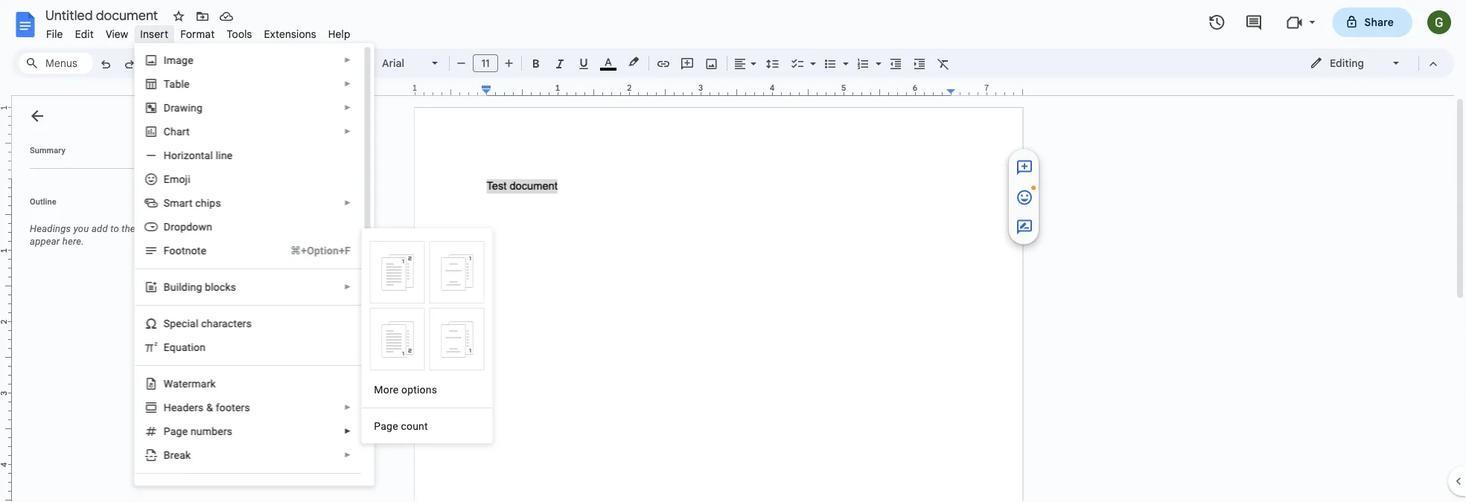 Task type: describe. For each thing, give the bounding box(es) containing it.
1 row from the top
[[367, 239, 487, 306]]

foot
[[163, 245, 185, 257]]

right margin image
[[947, 84, 1022, 95]]

smart chips z element
[[163, 197, 225, 209]]

checklist menu image
[[807, 54, 816, 59]]

brea
[[163, 449, 185, 462]]

k
[[185, 449, 190, 462]]

i
[[163, 54, 166, 66]]

to
[[110, 223, 119, 235]]

chart q element
[[163, 125, 194, 138]]

share
[[1365, 16, 1394, 29]]

Font size text field
[[474, 54, 497, 72]]

h
[[163, 402, 171, 414]]

2 row from the top
[[367, 306, 487, 373]]

watermark j element
[[163, 378, 220, 390]]

document outline element
[[12, 96, 214, 503]]

m
[[374, 384, 383, 396]]

arial
[[382, 57, 404, 70]]

rawing
[[170, 102, 202, 114]]

highlight color image
[[626, 53, 642, 71]]

m ore options
[[374, 384, 437, 396]]

► for ilding blocks
[[344, 283, 351, 292]]

emoji 7 element
[[163, 173, 195, 185]]

1
[[412, 83, 417, 93]]

quation
[[169, 341, 205, 354]]

footnote n element
[[163, 245, 211, 257]]

insert
[[140, 28, 168, 41]]

► for i mage
[[344, 56, 351, 64]]

o
[[407, 420, 413, 433]]

here.
[[62, 236, 84, 247]]

options
[[401, 384, 437, 396]]

u
[[170, 281, 176, 293]]

smart chips
[[163, 197, 221, 209]]

mage
[[166, 54, 193, 66]]

footers
[[215, 402, 250, 414]]

chart
[[163, 125, 189, 138]]

Menus field
[[19, 53, 93, 74]]

drawing d element
[[163, 102, 207, 114]]

brea k
[[163, 449, 190, 462]]

► for brea k
[[344, 451, 351, 460]]

will
[[184, 223, 199, 235]]

add emoji reaction image
[[1016, 189, 1034, 207]]

row 1. column 1. page number in header starting on the first page element
[[370, 241, 425, 304]]

numbers
[[190, 426, 232, 438]]

outline
[[30, 197, 56, 206]]

chips
[[195, 197, 221, 209]]

row 2. column 1. page number in footer starting on the first page element
[[370, 308, 425, 371]]

menu bar banner
[[0, 0, 1466, 503]]

characters
[[201, 318, 251, 330]]

file
[[46, 28, 63, 41]]

pa
[[163, 426, 176, 438]]

b u ilding blocks
[[163, 281, 236, 293]]

page c o unt
[[374, 420, 428, 433]]

ote
[[191, 245, 206, 257]]

h eaders & footers
[[163, 402, 250, 414]]

left margin image
[[416, 84, 491, 95]]

the
[[122, 223, 135, 235]]

equation e element
[[163, 341, 210, 354]]

unt
[[413, 420, 428, 433]]

page count o element
[[374, 420, 432, 433]]

building blocks u element
[[163, 281, 240, 293]]

smart
[[163, 197, 192, 209]]

► for t able
[[344, 80, 351, 88]]

page numbers g element
[[163, 426, 237, 438]]

table t element
[[163, 78, 194, 90]]

► for h eaders & footers
[[344, 404, 351, 412]]

e
[[163, 341, 169, 354]]

ilding
[[176, 281, 202, 293]]

extensions
[[264, 28, 316, 41]]

row 1. column 2. page number in header starting on the second page element
[[429, 241, 484, 304]]

Font size field
[[473, 54, 504, 73]]

view
[[106, 28, 128, 41]]

view menu item
[[100, 25, 134, 43]]

spe
[[163, 318, 181, 330]]

eaders
[[171, 402, 203, 414]]

e quation
[[163, 341, 205, 354]]

emoji
[[163, 173, 190, 185]]

text color image
[[600, 53, 617, 71]]

document
[[138, 223, 182, 235]]

spe c ial characters
[[163, 318, 251, 330]]

pa g e numbers
[[163, 426, 232, 438]]

top margin image
[[0, 108, 11, 183]]

ial
[[187, 318, 198, 330]]



Task type: locate. For each thing, give the bounding box(es) containing it.
⌘+option+f
[[290, 245, 350, 257]]

able
[[169, 78, 189, 90]]

appear
[[30, 236, 60, 247]]

format
[[180, 28, 215, 41]]

insert image image
[[703, 53, 720, 74]]

application containing share
[[0, 0, 1466, 503]]

main toolbar
[[92, 0, 998, 423]]

menu bar inside menu bar banner
[[40, 19, 356, 44]]

menu
[[129, 0, 374, 503], [361, 229, 492, 444]]

c for ial
[[181, 318, 187, 330]]

format menu item
[[174, 25, 221, 43]]

blocks
[[205, 281, 236, 293]]

Star checkbox
[[168, 6, 189, 27]]

summary
[[30, 146, 65, 155]]

menu bar containing file
[[40, 19, 356, 44]]

page
[[374, 420, 398, 433]]

⌘k
[[333, 486, 350, 498]]

d rawing
[[163, 102, 202, 114]]

9 ► from the top
[[344, 451, 351, 460]]

0 horizontal spatial c
[[181, 318, 187, 330]]

break k element
[[163, 449, 195, 462]]

add
[[92, 223, 108, 235]]

more options m element
[[374, 384, 442, 396]]

foot n ote
[[163, 245, 206, 257]]

dropdown
[[163, 221, 212, 233]]

edit menu item
[[69, 25, 100, 43]]

tools
[[227, 28, 252, 41]]

row up the options
[[367, 306, 487, 373]]

insert menu item
[[134, 25, 174, 43]]

menu inside application
[[361, 229, 492, 444]]

headings you add to the document will appear here.
[[30, 223, 199, 247]]

extensions menu item
[[258, 25, 322, 43]]

e
[[182, 426, 187, 438]]

&
[[206, 402, 213, 414]]

► for e numbers
[[344, 427, 351, 436]]

c left unt at the left bottom
[[401, 420, 407, 433]]

menu bar
[[40, 19, 356, 44]]

add comment image
[[1016, 159, 1034, 177]]

arial option
[[382, 53, 423, 74]]

►
[[344, 56, 351, 64], [344, 80, 351, 88], [344, 104, 351, 112], [344, 127, 351, 136], [344, 199, 351, 207], [344, 283, 351, 292], [344, 404, 351, 412], [344, 427, 351, 436], [344, 451, 351, 460]]

menu containing m
[[361, 229, 492, 444]]

t able
[[163, 78, 189, 90]]

6 ► from the top
[[344, 283, 351, 292]]

editing button
[[1300, 52, 1412, 74]]

4 ► from the top
[[344, 127, 351, 136]]

outline heading
[[12, 196, 214, 217]]

⌘+option+f element
[[272, 244, 350, 258]]

edit
[[75, 28, 94, 41]]

help menu item
[[322, 25, 356, 43]]

headers & footers h element
[[163, 402, 254, 414]]

horizontal line r element
[[163, 149, 237, 162]]

file menu item
[[40, 25, 69, 43]]

i mage
[[163, 54, 193, 66]]

ho r izontal line
[[163, 149, 232, 162]]

ore
[[383, 384, 399, 396]]

row up row 2. column 2. page number in footer starting on the second page "element"
[[367, 239, 487, 306]]

► for d rawing
[[344, 104, 351, 112]]

dropdown 6 element
[[163, 221, 216, 233]]

application
[[0, 0, 1466, 503]]

summary heading
[[30, 144, 65, 156]]

line
[[215, 149, 232, 162]]

help
[[328, 28, 350, 41]]

mode and view toolbar
[[1299, 48, 1445, 78]]

suggest edits image
[[1016, 219, 1034, 236]]

1 horizontal spatial c
[[401, 420, 407, 433]]

g
[[176, 426, 182, 438]]

1 vertical spatial c
[[401, 420, 407, 433]]

line & paragraph spacing image
[[764, 53, 782, 74]]

special characters c element
[[163, 318, 256, 330]]

row 2. column 2. page number in footer starting on the second page element
[[429, 308, 484, 371]]

3 ► from the top
[[344, 104, 351, 112]]

headings
[[30, 223, 71, 235]]

menu containing i
[[129, 0, 374, 503]]

c
[[181, 318, 187, 330], [401, 420, 407, 433]]

1 ► from the top
[[344, 56, 351, 64]]

c up e quation at the bottom of the page
[[181, 318, 187, 330]]

izontal
[[181, 149, 213, 162]]

7 ► from the top
[[344, 404, 351, 412]]

d
[[163, 102, 170, 114]]

5 ► from the top
[[344, 199, 351, 207]]

8 ► from the top
[[344, 427, 351, 436]]

r
[[177, 149, 181, 162]]

editing
[[1330, 57, 1364, 70]]

Rename text field
[[40, 6, 167, 24]]

image i element
[[163, 54, 198, 66]]

share button
[[1333, 7, 1413, 37]]

c for o
[[401, 420, 407, 433]]

⌘k element
[[315, 485, 350, 500]]

tools menu item
[[221, 25, 258, 43]]

watermark
[[163, 378, 215, 390]]

2 ► from the top
[[344, 80, 351, 88]]

row
[[367, 239, 487, 306], [367, 306, 487, 373]]

0 vertical spatial c
[[181, 318, 187, 330]]

ho
[[163, 149, 177, 162]]

b
[[163, 281, 170, 293]]

t
[[163, 78, 169, 90]]

n
[[185, 245, 191, 257]]

you
[[74, 223, 89, 235]]



Task type: vqa. For each thing, say whether or not it's contained in the screenshot.


